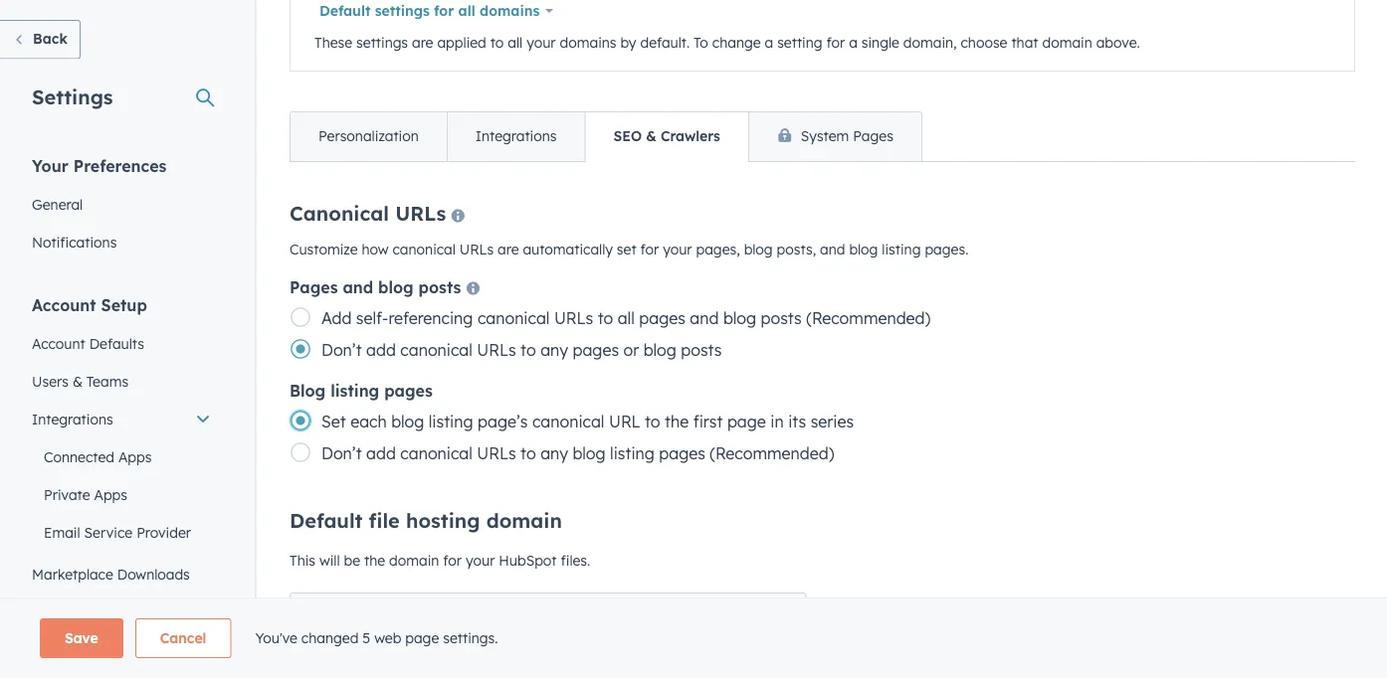 Task type: vqa. For each thing, say whether or not it's contained in the screenshot.
Press to sort. IMAGE related to 4th press to sort. element from left
no



Task type: describe. For each thing, give the bounding box(es) containing it.
2 horizontal spatial your
[[663, 241, 692, 258]]

1 vertical spatial (recommended)
[[710, 444, 835, 464]]

users
[[32, 373, 69, 390]]

canonical for blog
[[400, 444, 473, 464]]

0 horizontal spatial the
[[364, 552, 385, 570]]

back link
[[0, 20, 81, 59]]

change
[[712, 34, 761, 51]]

listing left page's
[[429, 412, 473, 432]]

canonical up don't add canonical urls to any blog listing pages (recommended)
[[532, 412, 605, 432]]

account for account defaults
[[32, 335, 85, 352]]

urls up don't add canonical urls to any pages or blog posts
[[554, 309, 593, 328]]

pages up the each
[[384, 381, 433, 401]]

to for pages
[[521, 340, 536, 360]]

general
[[32, 196, 83, 213]]

pages,
[[696, 241, 740, 258]]

apps for connected apps
[[118, 448, 152, 466]]

your preferences
[[32, 156, 167, 176]]

file
[[369, 509, 400, 534]]

to down customize how canonical urls are automatically set for your pages, blog posts, and blog listing pages.
[[598, 309, 613, 328]]

email
[[44, 524, 80, 541]]

system pages button
[[748, 112, 922, 161]]

cdn
[[429, 603, 464, 623]]

referencing
[[389, 309, 473, 328]]

private apps
[[44, 486, 127, 504]]

by
[[621, 34, 637, 51]]

1 horizontal spatial and
[[690, 309, 719, 328]]

canonical urls
[[290, 201, 446, 226]]

set
[[617, 241, 637, 258]]

canonical
[[290, 201, 389, 226]]

& for teams
[[73, 373, 83, 390]]

personalization
[[319, 127, 419, 145]]

settings for these
[[356, 34, 408, 51]]

changed
[[301, 630, 359, 647]]

1 vertical spatial and
[[343, 278, 373, 298]]

blog left posts,
[[744, 241, 773, 258]]

seo & crawlers
[[614, 127, 720, 145]]

marketplace downloads
[[32, 566, 190, 583]]

add for self-
[[366, 340, 396, 360]]

account defaults link
[[20, 325, 223, 363]]

hubspot inside hubspot default cdn domain popup button
[[301, 603, 367, 623]]

each
[[350, 412, 387, 432]]

service
[[84, 524, 133, 541]]

posts,
[[777, 241, 816, 258]]

email service provider
[[44, 524, 191, 541]]

blog up self-
[[378, 278, 414, 298]]

1 horizontal spatial the
[[665, 412, 689, 432]]

integrations inside "account setup" element
[[32, 411, 113, 428]]

add for each
[[366, 444, 396, 464]]

any for blog
[[541, 444, 568, 464]]

1 horizontal spatial posts
[[681, 340, 722, 360]]

1 horizontal spatial are
[[498, 241, 519, 258]]

how
[[362, 241, 389, 258]]

general link
[[20, 186, 223, 223]]

downloads
[[117, 566, 190, 583]]

default settings for all domains button
[[315, 0, 566, 31]]

seo
[[614, 127, 642, 145]]

blog down set each blog listing page's canonical url to the first page in its series
[[573, 444, 606, 464]]

1 horizontal spatial page
[[727, 412, 766, 432]]

hosting
[[406, 509, 480, 534]]

default for default settings for all domains
[[320, 2, 371, 19]]

teams
[[86, 373, 128, 390]]

1 vertical spatial pages
[[290, 278, 338, 298]]

1 horizontal spatial domains
[[560, 34, 617, 51]]

cancel
[[160, 630, 206, 647]]

you've changed 5 web page settings.
[[255, 630, 498, 647]]

private apps link
[[20, 476, 223, 514]]

default file hosting domain
[[290, 509, 562, 534]]

hubspot default cdn domain button
[[290, 593, 807, 633]]

blog right posts,
[[849, 241, 878, 258]]

choose
[[961, 34, 1008, 51]]

integrations button inside navigation
[[447, 112, 585, 161]]

applied
[[437, 34, 487, 51]]

blog right or
[[644, 340, 677, 360]]

1 vertical spatial posts
[[761, 309, 802, 328]]

series
[[811, 412, 854, 432]]

don't for don't add canonical urls to any blog listing pages (recommended)
[[321, 444, 362, 464]]

1 vertical spatial page
[[405, 630, 439, 647]]

defaults
[[89, 335, 144, 352]]

notifications
[[32, 233, 117, 251]]

your for by
[[527, 34, 556, 51]]

0 vertical spatial integrations
[[476, 127, 557, 145]]

for right setting
[[827, 34, 845, 51]]

to right url
[[645, 412, 660, 432]]

domain down default file hosting domain
[[389, 552, 439, 570]]

don't add canonical urls to any blog listing pages (recommended)
[[321, 444, 835, 464]]

2 vertical spatial all
[[618, 309, 635, 328]]

url
[[609, 412, 641, 432]]

domain inside hubspot default cdn domain popup button
[[468, 603, 526, 623]]

save
[[65, 630, 98, 647]]

your
[[32, 156, 68, 176]]

your for files.
[[466, 552, 495, 570]]

blog right the each
[[391, 412, 424, 432]]

all inside popup button
[[458, 2, 476, 19]]

web
[[374, 630, 401, 647]]

canonical up don't add canonical urls to any pages or blog posts
[[478, 309, 550, 328]]

pages down the first
[[659, 444, 706, 464]]

be
[[344, 552, 360, 570]]

urls for blog
[[477, 444, 516, 464]]

listing up the each
[[331, 381, 379, 401]]

preferences
[[73, 156, 167, 176]]

urls right canonical
[[395, 201, 446, 226]]

0 horizontal spatial posts
[[419, 278, 461, 298]]

cancel button
[[135, 619, 231, 659]]

don't for don't add canonical urls to any pages or blog posts
[[321, 340, 362, 360]]

marketplace
[[32, 566, 113, 583]]

seo & crawlers button
[[585, 112, 748, 161]]

domains inside popup button
[[480, 2, 540, 19]]



Task type: locate. For each thing, give the bounding box(es) containing it.
1 vertical spatial are
[[498, 241, 519, 258]]

your left pages,
[[663, 241, 692, 258]]

the left the first
[[665, 412, 689, 432]]

& inside "account setup" element
[[73, 373, 83, 390]]

domains up applied
[[480, 2, 540, 19]]

don't down add on the left of page
[[321, 340, 362, 360]]

posts up referencing at the top left of the page
[[419, 278, 461, 298]]

2 horizontal spatial all
[[618, 309, 635, 328]]

apps
[[118, 448, 152, 466], [94, 486, 127, 504]]

apps up private apps link on the left bottom of the page
[[118, 448, 152, 466]]

these
[[315, 34, 352, 51]]

private
[[44, 486, 90, 504]]

all
[[458, 2, 476, 19], [508, 34, 523, 51], [618, 309, 635, 328]]

are left automatically
[[498, 241, 519, 258]]

1 add from the top
[[366, 340, 396, 360]]

default inside popup button
[[320, 2, 371, 19]]

& inside button
[[646, 127, 657, 145]]

that
[[1012, 34, 1039, 51]]

1 vertical spatial the
[[364, 552, 385, 570]]

listing
[[882, 241, 921, 258], [331, 381, 379, 401], [429, 412, 473, 432], [610, 444, 655, 464]]

any left or
[[541, 340, 568, 360]]

personalization button
[[291, 112, 447, 161]]

urls up referencing at the top left of the page
[[460, 241, 494, 258]]

any
[[541, 340, 568, 360], [541, 444, 568, 464]]

0 vertical spatial &
[[646, 127, 657, 145]]

1 vertical spatial &
[[73, 373, 83, 390]]

1 vertical spatial settings
[[356, 34, 408, 51]]

1 vertical spatial integrations button
[[20, 401, 223, 438]]

a left single
[[849, 34, 858, 51]]

0 horizontal spatial your
[[466, 552, 495, 570]]

canonical down referencing at the top left of the page
[[400, 340, 473, 360]]

canonical up hosting
[[400, 444, 473, 464]]

0 vertical spatial don't
[[321, 340, 362, 360]]

& right users
[[73, 373, 83, 390]]

domains left by
[[560, 34, 617, 51]]

urls
[[395, 201, 446, 226], [460, 241, 494, 258], [554, 309, 593, 328], [477, 340, 516, 360], [477, 444, 516, 464]]

or
[[624, 340, 639, 360]]

1 horizontal spatial integrations button
[[447, 112, 585, 161]]

all right applied
[[508, 34, 523, 51]]

1 vertical spatial account
[[32, 335, 85, 352]]

and right posts,
[[820, 241, 846, 258]]

1 a from the left
[[765, 34, 774, 51]]

your down hosting
[[466, 552, 495, 570]]

customize how canonical urls are automatically set for your pages, blog posts, and blog listing pages.
[[290, 241, 969, 258]]

customize
[[290, 241, 358, 258]]

2 account from the top
[[32, 335, 85, 352]]

to down page's
[[521, 444, 536, 464]]

settings for default
[[375, 2, 430, 19]]

2 any from the top
[[541, 444, 568, 464]]

any for pages
[[541, 340, 568, 360]]

system
[[801, 127, 849, 145]]

add
[[321, 309, 352, 328]]

crawlers
[[661, 127, 720, 145]]

2 add from the top
[[366, 444, 396, 464]]

in
[[771, 412, 784, 432]]

1 vertical spatial apps
[[94, 486, 127, 504]]

navigation
[[290, 111, 923, 162]]

0 vertical spatial integrations button
[[447, 112, 585, 161]]

listing left pages.
[[882, 241, 921, 258]]

single
[[862, 34, 900, 51]]

account inside account defaults link
[[32, 335, 85, 352]]

email service provider link
[[20, 514, 223, 552]]

0 horizontal spatial integrations
[[32, 411, 113, 428]]

1 horizontal spatial your
[[527, 34, 556, 51]]

don't down set
[[321, 444, 362, 464]]

to up page's
[[521, 340, 536, 360]]

posts
[[419, 278, 461, 298], [761, 309, 802, 328], [681, 340, 722, 360]]

page
[[727, 412, 766, 432], [405, 630, 439, 647]]

a left setting
[[765, 34, 774, 51]]

default up will
[[290, 509, 363, 534]]

set each blog listing page's canonical url to the first page in its series
[[321, 412, 854, 432]]

account up users
[[32, 335, 85, 352]]

the right be
[[364, 552, 385, 570]]

(recommended)
[[806, 309, 931, 328], [710, 444, 835, 464]]

account setup element
[[20, 294, 223, 679]]

1 vertical spatial add
[[366, 444, 396, 464]]

0 horizontal spatial domains
[[480, 2, 540, 19]]

system pages
[[801, 127, 894, 145]]

0 vertical spatial page
[[727, 412, 766, 432]]

this
[[290, 552, 316, 570]]

account up account defaults
[[32, 295, 96, 315]]

0 vertical spatial the
[[665, 412, 689, 432]]

self-
[[356, 309, 389, 328]]

and down pages,
[[690, 309, 719, 328]]

pages left or
[[573, 340, 619, 360]]

setting
[[777, 34, 823, 51]]

to for blog
[[521, 444, 536, 464]]

page down hubspot default cdn domain
[[405, 630, 439, 647]]

1 horizontal spatial &
[[646, 127, 657, 145]]

1 vertical spatial hubspot
[[301, 603, 367, 623]]

0 vertical spatial settings
[[375, 2, 430, 19]]

add down self-
[[366, 340, 396, 360]]

urls down page's
[[477, 444, 516, 464]]

pages right system
[[853, 127, 894, 145]]

default up these
[[320, 2, 371, 19]]

for up applied
[[434, 2, 454, 19]]

add self-referencing canonical urls to all pages and blog posts (recommended)
[[321, 309, 931, 328]]

save button
[[40, 619, 123, 659]]

2 horizontal spatial and
[[820, 241, 846, 258]]

for inside popup button
[[434, 2, 454, 19]]

default
[[320, 2, 371, 19], [290, 509, 363, 534]]

5
[[363, 630, 371, 647]]

posts down posts,
[[761, 309, 802, 328]]

0 horizontal spatial page
[[405, 630, 439, 647]]

to
[[490, 34, 504, 51], [598, 309, 613, 328], [521, 340, 536, 360], [645, 412, 660, 432], [521, 444, 536, 464]]

your
[[527, 34, 556, 51], [663, 241, 692, 258], [466, 552, 495, 570]]

settings inside popup button
[[375, 2, 430, 19]]

0 vertical spatial and
[[820, 241, 846, 258]]

0 vertical spatial account
[[32, 295, 96, 315]]

1 horizontal spatial integrations
[[476, 127, 557, 145]]

this will be the domain for your hubspot files.
[[290, 552, 590, 570]]

default settings for all domains
[[320, 2, 540, 19]]

you've
[[255, 630, 298, 647]]

canonical for pages
[[400, 340, 473, 360]]

users & teams link
[[20, 363, 223, 401]]

hubspot left files.
[[499, 552, 557, 570]]

0 horizontal spatial and
[[343, 278, 373, 298]]

settings
[[32, 84, 113, 109]]

canonical right the how
[[393, 241, 456, 258]]

0 horizontal spatial are
[[412, 34, 433, 51]]

pages and blog posts
[[290, 278, 461, 298]]

for right set on the left top
[[640, 241, 659, 258]]

pages down customize how canonical urls are automatically set for your pages, blog posts, and blog listing pages.
[[639, 309, 686, 328]]

1 vertical spatial any
[[541, 444, 568, 464]]

posts right or
[[681, 340, 722, 360]]

1 horizontal spatial pages
[[853, 127, 894, 145]]

blog down pages,
[[724, 309, 756, 328]]

apps for private apps
[[94, 486, 127, 504]]

connected apps link
[[20, 438, 223, 476]]

account for account setup
[[32, 295, 96, 315]]

hubspot default cdn domain
[[301, 603, 526, 623]]

1 horizontal spatial all
[[508, 34, 523, 51]]

0 vertical spatial posts
[[419, 278, 461, 298]]

settings
[[375, 2, 430, 19], [356, 34, 408, 51]]

2 vertical spatial and
[[690, 309, 719, 328]]

urls for set
[[460, 241, 494, 258]]

blog
[[290, 381, 326, 401]]

add down the each
[[366, 444, 396, 464]]

are down default settings for all domains popup button
[[412, 34, 433, 51]]

users & teams
[[32, 373, 128, 390]]

integrations button
[[447, 112, 585, 161], [20, 401, 223, 438]]

0 horizontal spatial a
[[765, 34, 774, 51]]

account setup
[[32, 295, 147, 315]]

urls for pages
[[477, 340, 516, 360]]

for
[[434, 2, 454, 19], [827, 34, 845, 51], [640, 241, 659, 258], [443, 552, 462, 570]]

your preferences element
[[20, 155, 223, 261]]

connected apps
[[44, 448, 152, 466]]

and up self-
[[343, 278, 373, 298]]

0 vertical spatial (recommended)
[[806, 309, 931, 328]]

domain up settings.
[[468, 603, 526, 623]]

pages up add on the left of page
[[290, 278, 338, 298]]

your right applied
[[527, 34, 556, 51]]

2 vertical spatial posts
[[681, 340, 722, 360]]

0 vertical spatial add
[[366, 340, 396, 360]]

1 vertical spatial default
[[290, 509, 363, 534]]

& for crawlers
[[646, 127, 657, 145]]

back
[[33, 30, 68, 47]]

canonical for set
[[393, 241, 456, 258]]

0 vertical spatial default
[[320, 2, 371, 19]]

to right applied
[[490, 34, 504, 51]]

1 horizontal spatial a
[[849, 34, 858, 51]]

page's
[[478, 412, 528, 432]]

2 vertical spatial your
[[466, 552, 495, 570]]

navigation containing personalization
[[290, 111, 923, 162]]

the
[[665, 412, 689, 432], [364, 552, 385, 570]]

integrations
[[476, 127, 557, 145], [32, 411, 113, 428]]

0 vertical spatial pages
[[853, 127, 894, 145]]

1 vertical spatial integrations
[[32, 411, 113, 428]]

settings.
[[443, 630, 498, 647]]

0 horizontal spatial all
[[458, 2, 476, 19]]

and
[[820, 241, 846, 258], [343, 278, 373, 298], [690, 309, 719, 328]]

default
[[371, 603, 424, 623]]

apps up service
[[94, 486, 127, 504]]

marketplace downloads link
[[20, 556, 223, 594]]

0 horizontal spatial hubspot
[[301, 603, 367, 623]]

& right seo
[[646, 127, 657, 145]]

to
[[694, 34, 709, 51]]

are
[[412, 34, 433, 51], [498, 241, 519, 258]]

&
[[646, 127, 657, 145], [73, 373, 83, 390]]

blog listing pages
[[290, 381, 433, 401]]

1 don't from the top
[[321, 340, 362, 360]]

0 vertical spatial all
[[458, 2, 476, 19]]

urls up page's
[[477, 340, 516, 360]]

for down hosting
[[443, 552, 462, 570]]

1 vertical spatial domains
[[560, 34, 617, 51]]

0 horizontal spatial &
[[73, 373, 83, 390]]

domain up files.
[[486, 509, 562, 534]]

0 vertical spatial are
[[412, 34, 433, 51]]

0 vertical spatial any
[[541, 340, 568, 360]]

its
[[788, 412, 806, 432]]

0 vertical spatial your
[[527, 34, 556, 51]]

domain,
[[904, 34, 957, 51]]

1 vertical spatial your
[[663, 241, 692, 258]]

don't add canonical urls to any pages or blog posts
[[321, 340, 722, 360]]

provider
[[136, 524, 191, 541]]

1 horizontal spatial hubspot
[[499, 552, 557, 570]]

0 horizontal spatial pages
[[290, 278, 338, 298]]

any down set each blog listing page's canonical url to the first page in its series
[[541, 444, 568, 464]]

default for default file hosting domain
[[290, 509, 363, 534]]

to for your
[[490, 34, 504, 51]]

domain right that
[[1043, 34, 1093, 51]]

all up applied
[[458, 2, 476, 19]]

2 don't from the top
[[321, 444, 362, 464]]

files.
[[561, 552, 590, 570]]

page left in on the bottom of the page
[[727, 412, 766, 432]]

2 horizontal spatial posts
[[761, 309, 802, 328]]

hubspot up 'changed'
[[301, 603, 367, 623]]

blog
[[744, 241, 773, 258], [849, 241, 878, 258], [378, 278, 414, 298], [724, 309, 756, 328], [644, 340, 677, 360], [391, 412, 424, 432], [573, 444, 606, 464]]

will
[[319, 552, 340, 570]]

1 account from the top
[[32, 295, 96, 315]]

0 vertical spatial domains
[[480, 2, 540, 19]]

these settings are applied to all your domains by default. to change a setting for a single domain, choose that domain above.
[[315, 34, 1140, 51]]

pages
[[639, 309, 686, 328], [573, 340, 619, 360], [384, 381, 433, 401], [659, 444, 706, 464]]

0 horizontal spatial integrations button
[[20, 401, 223, 438]]

1 vertical spatial don't
[[321, 444, 362, 464]]

first
[[693, 412, 723, 432]]

1 vertical spatial all
[[508, 34, 523, 51]]

0 vertical spatial hubspot
[[499, 552, 557, 570]]

notifications link
[[20, 223, 223, 261]]

0 vertical spatial apps
[[118, 448, 152, 466]]

default.
[[640, 34, 690, 51]]

above.
[[1097, 34, 1140, 51]]

pages.
[[925, 241, 969, 258]]

pages inside button
[[853, 127, 894, 145]]

all up or
[[618, 309, 635, 328]]

1 any from the top
[[541, 340, 568, 360]]

set
[[321, 412, 346, 432]]

listing down url
[[610, 444, 655, 464]]

2 a from the left
[[849, 34, 858, 51]]



